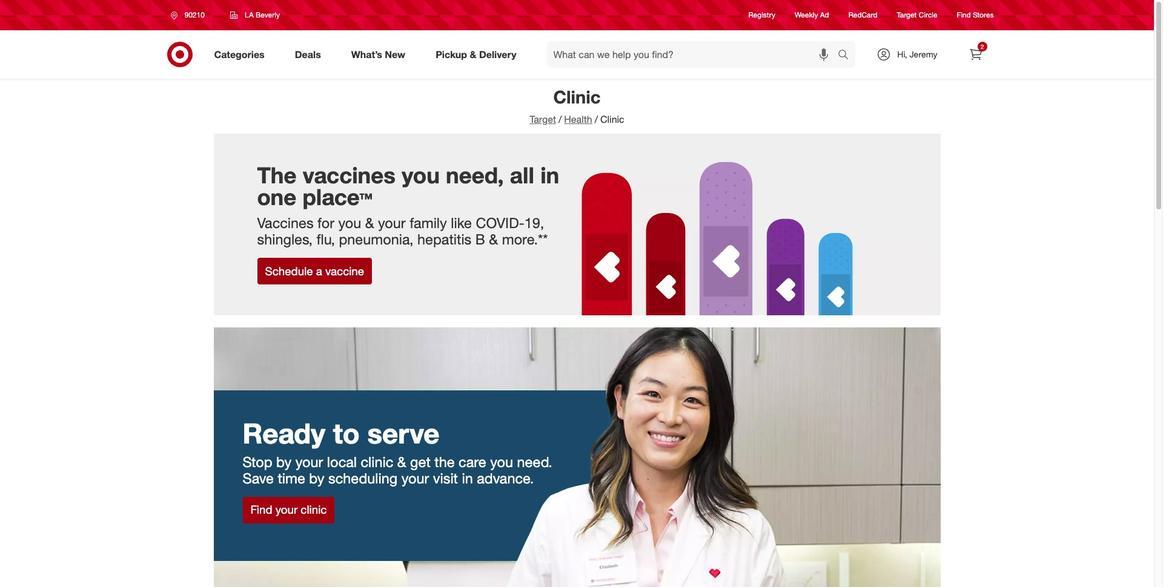 Task type: describe. For each thing, give the bounding box(es) containing it.
find your clinic button
[[243, 497, 335, 524]]

registry link
[[749, 10, 776, 20]]

your left "visit"
[[402, 470, 429, 488]]

weekly
[[795, 11, 818, 20]]

need.
[[517, 454, 552, 471]]

categories
[[214, 48, 265, 60]]

0 vertical spatial clinic
[[554, 86, 601, 108]]

a
[[316, 265, 322, 278]]

1 / from the left
[[559, 113, 562, 125]]

target circle
[[897, 11, 938, 20]]

deals
[[295, 48, 321, 60]]

delivery
[[479, 48, 517, 60]]

categories link
[[204, 41, 280, 68]]

vaccines
[[303, 162, 396, 189]]

advance.
[[477, 470, 534, 488]]

2 link
[[963, 41, 989, 68]]

deals link
[[285, 41, 336, 68]]

stores
[[973, 11, 994, 20]]

What can we help you find? suggestions appear below search field
[[546, 41, 841, 68]]

hepatitis
[[418, 231, 472, 248]]

pickup & delivery link
[[426, 41, 532, 68]]

shingles,
[[257, 231, 313, 248]]

& right b
[[489, 231, 498, 248]]

in inside the ready to serve stop by your local clinic & get the care you need. save time by scheduling your visit in advance.
[[462, 470, 473, 488]]

0 vertical spatial target
[[897, 11, 917, 20]]

la beverly button
[[222, 4, 288, 26]]

search button
[[833, 41, 862, 70]]

90210
[[185, 10, 205, 19]]

covid-
[[476, 215, 525, 232]]

ready
[[243, 417, 325, 451]]

the vaccines you need, all in one place™ vaccines for you & your family like covid-19, shingles, flu, pneumonia, hepatitis b & more.**
[[257, 162, 560, 248]]

get
[[410, 454, 431, 471]]

to
[[333, 417, 360, 451]]

flu,
[[317, 231, 335, 248]]

health link
[[564, 113, 592, 125]]

all
[[510, 162, 534, 189]]

in inside 'the vaccines you need, all in one place™ vaccines for you & your family like covid-19, shingles, flu, pneumonia, hepatitis b & more.**'
[[541, 162, 560, 189]]

schedule a vaccine button
[[257, 258, 372, 285]]

find stores
[[957, 11, 994, 20]]

clinic target / health / clinic
[[530, 86, 625, 125]]

circle
[[919, 11, 938, 20]]

19,
[[525, 215, 544, 232]]

redcard link
[[849, 10, 878, 20]]

schedule
[[265, 265, 313, 278]]

schedule a vaccine
[[265, 265, 364, 278]]

& down 'place™'
[[365, 215, 374, 232]]



Task type: vqa. For each thing, say whether or not it's contained in the screenshot.
'Highlighters'
no



Task type: locate. For each thing, give the bounding box(es) containing it.
you
[[402, 162, 440, 189], [339, 215, 361, 232], [490, 454, 513, 471]]

stop
[[243, 454, 272, 471]]

registry
[[749, 11, 776, 20]]

family
[[410, 215, 447, 232]]

/ right 'target' 'link'
[[559, 113, 562, 125]]

0 vertical spatial in
[[541, 162, 560, 189]]

1 vertical spatial target
[[530, 113, 556, 125]]

your left local
[[296, 454, 323, 471]]

1 vertical spatial find
[[251, 504, 272, 517]]

ready to serve stop by your local clinic & get the care you need. save time by scheduling your visit in advance.
[[243, 417, 552, 488]]

search
[[833, 49, 862, 62]]

target circle link
[[897, 10, 938, 20]]

vaccines
[[257, 215, 314, 232]]

weekly ad
[[795, 11, 829, 20]]

1 horizontal spatial clinic
[[361, 454, 393, 471]]

need,
[[446, 162, 504, 189]]

the
[[435, 454, 455, 471]]

1 vertical spatial clinic
[[301, 504, 327, 517]]

in right all
[[541, 162, 560, 189]]

find down save
[[251, 504, 272, 517]]

target
[[897, 11, 917, 20], [530, 113, 556, 125]]

find for find your clinic
[[251, 504, 272, 517]]

la
[[245, 10, 254, 19]]

1 horizontal spatial you
[[402, 162, 440, 189]]

pickup
[[436, 48, 467, 60]]

clinic
[[554, 86, 601, 108], [601, 113, 625, 125]]

0 horizontal spatial /
[[559, 113, 562, 125]]

clinic right health link
[[601, 113, 625, 125]]

pickup & delivery
[[436, 48, 517, 60]]

1 horizontal spatial /
[[595, 113, 598, 125]]

health
[[564, 113, 592, 125]]

your inside button
[[276, 504, 298, 517]]

0 horizontal spatial in
[[462, 470, 473, 488]]

&
[[470, 48, 477, 60], [365, 215, 374, 232], [489, 231, 498, 248], [397, 454, 406, 471]]

hi,
[[898, 49, 908, 59]]

1 horizontal spatial target
[[897, 11, 917, 20]]

place™
[[303, 184, 373, 211]]

one
[[257, 184, 296, 211]]

find left stores
[[957, 11, 971, 20]]

time
[[278, 470, 305, 488]]

2 vertical spatial you
[[490, 454, 513, 471]]

find inside button
[[251, 504, 272, 517]]

2
[[981, 43, 984, 50]]

the
[[257, 162, 297, 189]]

pneumonia,
[[339, 231, 414, 248]]

in right "visit"
[[462, 470, 473, 488]]

0 horizontal spatial find
[[251, 504, 272, 517]]

serve
[[368, 417, 440, 451]]

local
[[327, 454, 357, 471]]

what's
[[351, 48, 382, 60]]

target left circle
[[897, 11, 917, 20]]

vaccine
[[325, 265, 364, 278]]

scheduling
[[328, 470, 398, 488]]

find
[[957, 11, 971, 20], [251, 504, 272, 517]]

find stores link
[[957, 10, 994, 20]]

0 vertical spatial find
[[957, 11, 971, 20]]

/ right health link
[[595, 113, 598, 125]]

1 horizontal spatial by
[[309, 470, 325, 488]]

redcard
[[849, 11, 878, 20]]

& right pickup
[[470, 48, 477, 60]]

2 horizontal spatial you
[[490, 454, 513, 471]]

1 horizontal spatial find
[[957, 11, 971, 20]]

your down time
[[276, 504, 298, 517]]

0 vertical spatial you
[[402, 162, 440, 189]]

by
[[276, 454, 292, 471], [309, 470, 325, 488]]

you inside the ready to serve stop by your local clinic & get the care you need. save time by scheduling your visit in advance.
[[490, 454, 513, 471]]

1 horizontal spatial in
[[541, 162, 560, 189]]

by right stop at bottom left
[[276, 454, 292, 471]]

0 horizontal spatial clinic
[[301, 504, 327, 517]]

0 horizontal spatial target
[[530, 113, 556, 125]]

care
[[459, 454, 486, 471]]

clinic
[[361, 454, 393, 471], [301, 504, 327, 517]]

you up family
[[402, 162, 440, 189]]

new
[[385, 48, 406, 60]]

find for find stores
[[957, 11, 971, 20]]

1 vertical spatial in
[[462, 470, 473, 488]]

clinic up health link
[[554, 86, 601, 108]]

& inside the ready to serve stop by your local clinic & get the care you need. save time by scheduling your visit in advance.
[[397, 454, 406, 471]]

0 horizontal spatial you
[[339, 215, 361, 232]]

clinic inside the ready to serve stop by your local clinic & get the care you need. save time by scheduling your visit in advance.
[[361, 454, 393, 471]]

what's new
[[351, 48, 406, 60]]

0 horizontal spatial by
[[276, 454, 292, 471]]

1 vertical spatial you
[[339, 215, 361, 232]]

you right "care"
[[490, 454, 513, 471]]

clinic inside button
[[301, 504, 327, 517]]

you right for
[[339, 215, 361, 232]]

find your clinic
[[251, 504, 327, 517]]

save
[[243, 470, 274, 488]]

2 / from the left
[[595, 113, 598, 125]]

more.**
[[502, 231, 548, 248]]

hi, jeremy
[[898, 49, 938, 59]]

like
[[451, 215, 472, 232]]

target left health link
[[530, 113, 556, 125]]

weekly ad link
[[795, 10, 829, 20]]

target inside clinic target / health / clinic
[[530, 113, 556, 125]]

your inside 'the vaccines you need, all in one place™ vaccines for you & your family like covid-19, shingles, flu, pneumonia, hepatitis b & more.**'
[[378, 215, 406, 232]]

your left family
[[378, 215, 406, 232]]

beverly
[[256, 10, 280, 19]]

by right time
[[309, 470, 325, 488]]

for
[[318, 215, 335, 232]]

/
[[559, 113, 562, 125], [595, 113, 598, 125]]

b
[[476, 231, 485, 248]]

target link
[[530, 113, 556, 125]]

your
[[378, 215, 406, 232], [296, 454, 323, 471], [402, 470, 429, 488], [276, 504, 298, 517]]

0 vertical spatial clinic
[[361, 454, 393, 471]]

clinic right local
[[361, 454, 393, 471]]

& left get
[[397, 454, 406, 471]]

90210 button
[[163, 4, 217, 26]]

what's new link
[[341, 41, 421, 68]]

1 vertical spatial clinic
[[601, 113, 625, 125]]

visit
[[433, 470, 458, 488]]

clinic down time
[[301, 504, 327, 517]]

la beverly
[[245, 10, 280, 19]]

in
[[541, 162, 560, 189], [462, 470, 473, 488]]

jeremy
[[910, 49, 938, 59]]

ad
[[820, 11, 829, 20]]



